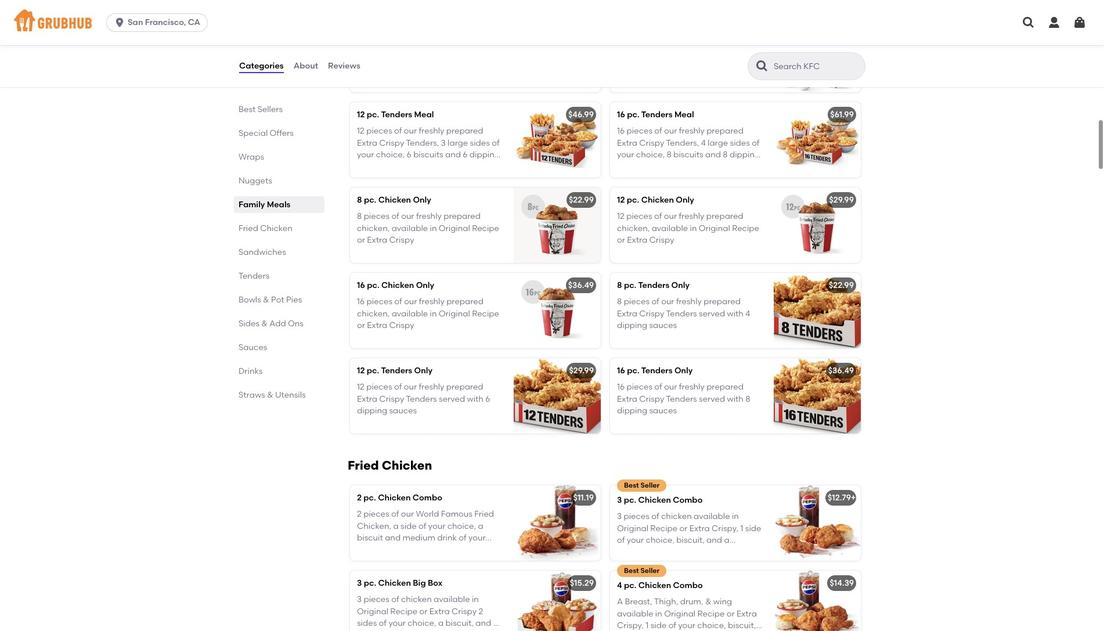 Task type: vqa. For each thing, say whether or not it's contained in the screenshot.


Task type: locate. For each thing, give the bounding box(es) containing it.
pieces inside 16 pieces of our freshly prepared extra crispy tenders, 4 large sides of your choice, 8 biscuits and 8 dipping sauces.
[[627, 126, 653, 136]]

biscuits for 4
[[674, 150, 704, 160]]

svg image
[[1022, 16, 1036, 30], [114, 17, 126, 28]]

best up the 3 pc. chicken combo
[[624, 482, 639, 490]]

sauces
[[650, 321, 677, 330], [389, 406, 417, 416], [650, 406, 677, 416]]

chicken up 12 pieces of our freshly prepared chicken, available in original recipe or extra crispy
[[642, 195, 674, 205]]

8 pieces of our freshly prepared extra crispy tenders, 2 large sides of your choice, 4 biscuits and 4 dipping sauces.
[[618, 41, 760, 86]]

sauces. inside 12 pieces of our freshly prepared extra crispy tenders, 3 large sides of your choice, 6 biscuits and 6 dipping sauces.
[[357, 162, 387, 171]]

in inside a breast, thigh, drum, & wing available in original recipe or extra crispy, 1 side of your choice, biscui
[[656, 609, 663, 619]]

2 pieces of our world famous fried chicken, a side of your choice, a biscuit and medium drink of your choice.
[[357, 510, 494, 555]]

drink up 4 pc. chicken combo
[[652, 547, 672, 557]]

0 horizontal spatial meal
[[415, 110, 434, 120]]

choice, down "16 pc. tenders meal"
[[637, 150, 665, 160]]

1 vertical spatial $36.49
[[829, 366, 855, 376]]

or
[[357, 64, 365, 74], [357, 235, 365, 245], [618, 235, 626, 245], [357, 321, 365, 330], [680, 524, 688, 534], [420, 607, 428, 617], [727, 609, 735, 619]]

combo up the drum,
[[674, 581, 703, 591]]

prepared for 12 pieces of our freshly prepared extra crispy tenders, 3 large sides of your choice, 6 biscuits and 6 dipping sauces.
[[447, 126, 484, 136]]

choice, down the 3 pc. chicken combo
[[646, 535, 675, 545]]

16 pc. tenders only
[[618, 366, 693, 376]]

freshly
[[419, 41, 445, 51], [677, 41, 702, 51], [419, 126, 445, 136], [680, 126, 705, 136], [416, 212, 442, 221], [679, 212, 705, 221], [419, 297, 445, 307], [677, 297, 702, 307], [419, 382, 445, 392], [680, 382, 705, 392]]

1 horizontal spatial crispy,
[[618, 621, 644, 631]]

12 for 12 pieces of our freshly prepared extra crispy tenders, 3 large sides of your choice, 6 biscuits and 6 dipping sauces.
[[357, 126, 365, 136]]

16 for 16 pc. tenders meal
[[618, 110, 626, 120]]

sides for 16 pieces of our freshly prepared extra crispy tenders, 4 large sides of your choice, 8 biscuits and 8 dipping sauces.
[[731, 138, 750, 148]]

available
[[392, 53, 428, 62], [392, 223, 428, 233], [652, 223, 688, 233], [392, 309, 428, 319], [694, 512, 731, 522], [434, 595, 470, 605], [618, 609, 654, 619]]

biscuits inside 12 pieces of our freshly prepared extra crispy tenders, 3 large sides of your choice, 6 biscuits and 6 dipping sauces.
[[414, 150, 444, 160]]

2 vertical spatial drink
[[392, 630, 412, 631]]

original
[[439, 53, 470, 62], [439, 223, 470, 233], [699, 223, 731, 233], [439, 309, 470, 319], [618, 524, 649, 534], [357, 607, 389, 617], [665, 609, 696, 619]]

medium down world
[[403, 533, 436, 543]]

chicken,
[[357, 521, 392, 531]]

sides for 8 pieces of our freshly prepared extra crispy tenders, 2 large sides of your choice, 4 biscuits and 4 dipping sauces.
[[730, 53, 750, 62]]

chicken inside 3 pieces of chicken available in original recipe or extra crispy,  1 side of your choice, biscuit, and a medium drink
[[662, 512, 692, 522]]

best seller
[[624, 482, 660, 490], [624, 567, 660, 575]]

dipping
[[730, 64, 760, 74], [470, 150, 500, 160], [730, 150, 760, 160], [618, 321, 648, 330], [357, 406, 388, 416], [618, 406, 648, 416]]

1 horizontal spatial side
[[651, 621, 667, 631]]

fried chicken
[[239, 224, 293, 234], [348, 458, 432, 473]]

best seller up the 3 pc. chicken combo
[[624, 482, 660, 490]]

8 pieces of our freshly prepared extra crispy tenders, 2 large sides of your choice, 4 biscuits and 4 dipping sauces. button
[[611, 17, 862, 92]]

tenders, inside 16 pieces of our freshly prepared extra crispy tenders, 4 large sides of your choice, 8 biscuits and 8 dipping sauces.
[[667, 138, 700, 148]]

choice,
[[637, 64, 665, 74], [376, 150, 405, 160], [637, 150, 665, 160], [448, 521, 476, 531], [646, 535, 675, 545], [408, 619, 437, 628], [698, 621, 727, 631]]

Search KFC search field
[[773, 61, 862, 72]]

0 horizontal spatial chicken
[[401, 595, 432, 605]]

0 horizontal spatial $22.99
[[569, 195, 594, 205]]

0 vertical spatial drink
[[438, 533, 457, 543]]

4
[[476, 64, 481, 74], [667, 64, 672, 74], [723, 64, 728, 74], [702, 138, 706, 148], [746, 309, 751, 319], [618, 581, 623, 591]]

or inside 12 pieces of our freshly prepared chicken, available in original recipe or extra crispy
[[618, 235, 626, 245]]

of inside 12 pieces of our freshly prepared extra crispy tenders served with 6 dipping sauces
[[394, 382, 402, 392]]

1 vertical spatial choice.
[[357, 545, 386, 555]]

& right "straws"
[[267, 390, 273, 400]]

biscuits for 3
[[414, 150, 444, 160]]

pc. for 12 pc. tenders meal
[[367, 110, 380, 120]]

available down box
[[434, 595, 470, 605]]

0 vertical spatial crispy,
[[390, 64, 416, 74]]

8 inside 16 pieces of our freshly prepared chicken, available in original recipe or extra crispy, 8 biscuits, and 4 large sides of your choice.
[[418, 64, 423, 74]]

1 seller from the top
[[641, 482, 660, 490]]

0 horizontal spatial svg image
[[1048, 16, 1062, 30]]

of inside 16 pieces of our freshly prepared extra crispy tenders served with 8 dipping sauces
[[655, 382, 663, 392]]

family
[[239, 200, 265, 210]]

2 vertical spatial best
[[624, 567, 639, 575]]

combo
[[413, 493, 443, 503], [673, 495, 703, 505], [674, 581, 703, 591]]

pieces for 3 pieces of chicken available in original recipe or extra crispy 2 sides of your choice, a biscuit, and a medium drink
[[364, 595, 390, 605]]

sauces inside 12 pieces of our freshly prepared extra crispy tenders served with 6 dipping sauces
[[389, 406, 417, 416]]

freshly for 12 pc. chicken only
[[679, 212, 705, 221]]

served for 8 pc. tenders only
[[699, 309, 726, 319]]

2 horizontal spatial fried
[[475, 510, 494, 519]]

fried chicken up 2 pc. chicken combo
[[348, 458, 432, 473]]

1 best seller from the top
[[624, 482, 660, 490]]

sauces
[[239, 343, 267, 353]]

12 for 12 pc. tenders only
[[357, 366, 365, 376]]

pieces inside 8 pieces of our freshly prepared chicken, available in original recipe or extra crispy
[[364, 212, 390, 221]]

tenders down '8 pc. tenders only'
[[667, 309, 698, 319]]

or down the 3 pc. chicken combo
[[680, 524, 688, 534]]

0 horizontal spatial side
[[401, 521, 417, 531]]

1 vertical spatial best seller
[[624, 567, 660, 575]]

3 for 3 pieces of chicken available in original recipe or extra crispy,  1 side of your choice, biscuit, and a medium drink
[[618, 512, 622, 522]]

pc. for 3 pc. chicken big box
[[364, 579, 377, 588]]

12 pc. tenders meal image
[[514, 102, 601, 178]]

tenders down 16 pc. tenders only
[[667, 394, 698, 404]]

meal for 16 pc. tenders meal
[[675, 110, 695, 120]]

0 horizontal spatial crispy,
[[390, 64, 416, 74]]

0 horizontal spatial choice.
[[357, 545, 386, 555]]

sauces.
[[618, 76, 647, 86], [357, 162, 387, 171], [618, 162, 647, 171]]

best seller up 4 pc. chicken combo
[[624, 567, 660, 575]]

2 vertical spatial fried
[[475, 510, 494, 519]]

chicken for combo
[[662, 512, 692, 522]]

crispy,
[[390, 64, 416, 74], [712, 524, 739, 534], [618, 621, 644, 631]]

freshly inside "8 pieces of our freshly prepared extra crispy tenders, 2 large sides of your choice, 4 biscuits and 4 dipping sauces."
[[677, 41, 702, 51]]

16 inside 16 pieces of our freshly prepared chicken, available in original recipe or extra crispy
[[357, 297, 365, 307]]

prepared for 16 pieces of our freshly prepared chicken, available in original recipe or extra crispy, 8 biscuits, and 4 large sides of your choice.
[[447, 41, 484, 51]]

our inside 16 pieces of our freshly prepared chicken, available in original recipe or extra crispy
[[404, 297, 417, 307]]

1 horizontal spatial $36.49
[[829, 366, 855, 376]]

12 pc. chicken only
[[618, 195, 695, 205]]

2 svg image from the left
[[1074, 16, 1087, 30]]

2 horizontal spatial drink
[[652, 547, 672, 557]]

tenders down 12 pc. tenders only
[[406, 394, 437, 404]]

4 inside 8 pieces of our freshly prepared extra crispy tenders served with 4 dipping sauces
[[746, 309, 751, 319]]

12 for 12 pieces of our freshly prepared extra crispy tenders served with 6 dipping sauces
[[357, 382, 365, 392]]

our for 16 pieces of our freshly prepared extra crispy tenders, 4 large sides of your choice, 8 biscuits and 8 dipping sauces.
[[665, 126, 678, 136]]

recipe inside 8 pieces of our freshly prepared chicken, available in original recipe or extra crispy
[[472, 223, 500, 233]]

only up 12 pieces of our freshly prepared extra crispy tenders served with 6 dipping sauces
[[415, 366, 433, 376]]

choice. down the biscuit in the left bottom of the page
[[357, 545, 386, 555]]

combo up world
[[413, 493, 443, 503]]

or down 8 pc. chicken only
[[357, 235, 365, 245]]

& for bowls
[[263, 295, 269, 305]]

chicken for 8 pc. chicken only
[[379, 195, 411, 205]]

0 vertical spatial $29.99
[[830, 195, 855, 205]]

choice, down big
[[408, 619, 437, 628]]

2 vertical spatial medium
[[357, 630, 390, 631]]

1 horizontal spatial $22.99
[[830, 281, 855, 290]]

and inside 3 pieces of chicken available in original recipe or extra crispy,  1 side of your choice, biscuit, and a medium drink
[[707, 535, 723, 545]]

8 pc. tenders only
[[618, 281, 690, 290]]

pieces for 12 pieces of our freshly prepared extra crispy tenders, 3 large sides of your choice, 6 biscuits and 6 dipping sauces.
[[367, 126, 392, 136]]

or down big
[[420, 607, 428, 617]]

categories button
[[239, 45, 284, 87]]

16 pc. chicken only
[[357, 281, 435, 290]]

sauces. up 12 pc. chicken only
[[618, 162, 647, 171]]

pc. for 12 pc. chicken only
[[627, 195, 640, 205]]

only up 8 pieces of our freshly prepared chicken, available in original recipe or extra crispy
[[413, 195, 432, 205]]

your down famous at bottom
[[469, 533, 486, 543]]

medium down "3 pc. chicken big box"
[[357, 630, 390, 631]]

sauces down 16 pc. tenders only
[[650, 406, 677, 416]]

1 vertical spatial chicken
[[401, 595, 432, 605]]

our for 16 pieces of our freshly prepared extra crispy tenders served with 8 dipping sauces
[[665, 382, 678, 392]]

only up 16 pieces of our freshly prepared extra crispy tenders served with 8 dipping sauces
[[675, 366, 693, 376]]

fried down family
[[239, 224, 258, 234]]

your inside "8 pieces of our freshly prepared extra crispy tenders, 2 large sides of your choice, 4 biscuits and 4 dipping sauces."
[[618, 64, 635, 74]]

0 vertical spatial biscuit,
[[677, 535, 705, 545]]

side
[[401, 521, 417, 531], [746, 524, 762, 534], [651, 621, 667, 631]]

extra inside 16 pieces of our freshly prepared chicken, available in original recipe or extra crispy
[[367, 321, 388, 330]]

available down 12 pc. chicken only
[[652, 223, 688, 233]]

of
[[395, 41, 402, 51], [652, 41, 660, 51], [752, 53, 760, 62], [401, 76, 409, 86], [394, 126, 402, 136], [655, 126, 663, 136], [492, 138, 500, 148], [752, 138, 760, 148], [392, 212, 400, 221], [655, 212, 662, 221], [395, 297, 402, 307], [652, 297, 660, 307], [394, 382, 402, 392], [655, 382, 663, 392], [391, 510, 399, 519], [652, 512, 660, 522], [419, 521, 427, 531], [459, 533, 467, 543], [618, 535, 625, 545], [392, 595, 399, 605], [379, 619, 387, 628], [669, 621, 677, 631]]

available down 8 pc. chicken only
[[392, 223, 428, 233]]

& left add
[[262, 319, 268, 329]]

16
[[357, 41, 365, 51], [618, 110, 626, 120], [618, 126, 625, 136], [357, 281, 365, 290], [357, 297, 365, 307], [618, 366, 626, 376], [618, 382, 625, 392]]

chicken down the 3 pc. chicken combo
[[662, 512, 692, 522]]

0 vertical spatial best seller
[[624, 482, 660, 490]]

1 horizontal spatial meal
[[675, 110, 695, 120]]

biscuit,
[[677, 535, 705, 545], [446, 619, 474, 628]]

only up 12 pieces of our freshly prepared chicken, available in original recipe or extra crispy
[[676, 195, 695, 205]]

family meals
[[239, 200, 291, 210]]

12 for 12 pc. chicken only
[[618, 195, 625, 205]]

16 pc. chicken meal image
[[514, 17, 601, 92]]

available inside a breast, thigh, drum, & wing available in original recipe or extra crispy, 1 side of your choice, biscui
[[618, 609, 654, 619]]

1 inside a breast, thigh, drum, & wing available in original recipe or extra crispy, 1 side of your choice, biscui
[[646, 621, 649, 631]]

0 vertical spatial best
[[239, 105, 256, 114]]

freshly inside 8 pieces of our freshly prepared chicken, available in original recipe or extra crispy
[[416, 212, 442, 221]]

$29.99 for 12 pieces of our freshly prepared chicken, available in original recipe or extra crispy
[[830, 195, 855, 205]]

sauces. up "16 pc. tenders meal"
[[618, 76, 647, 86]]

1 vertical spatial 1
[[646, 621, 649, 631]]

16 pc. tenders meal image
[[774, 102, 862, 178]]

pieces inside 16 pieces of our freshly prepared chicken, available in original recipe or extra crispy, 8 biscuits, and 4 large sides of your choice.
[[367, 41, 393, 51]]

0 vertical spatial $36.49
[[569, 281, 594, 290]]

and inside 3 pieces of chicken available in original recipe or extra crispy 2 sides of your choice, a biscuit, and a medium drink
[[476, 619, 492, 628]]

& left wing
[[706, 597, 712, 607]]

biscuits inside "8 pieces of our freshly prepared extra crispy tenders, 2 large sides of your choice, 4 biscuits and 4 dipping sauces."
[[674, 64, 704, 74]]

only up 16 pieces of our freshly prepared chicken, available in original recipe or extra crispy
[[416, 281, 435, 290]]

freshly for 16 pc. chicken only
[[419, 297, 445, 307]]

prepared for 8 pieces of our freshly prepared extra crispy tenders, 2 large sides of your choice, 4 biscuits and 4 dipping sauces.
[[704, 41, 741, 51]]

prepared inside 8 pieces of our freshly prepared chicken, available in original recipe or extra crispy
[[444, 212, 481, 221]]

8 pc. chicken only
[[357, 195, 432, 205]]

extra inside 16 pieces of our freshly prepared chicken, available in original recipe or extra crispy, 8 biscuits, and 4 large sides of your choice.
[[367, 64, 388, 74]]

sauces. for 16 pieces of our freshly prepared extra crispy tenders, 4 large sides of your choice, 8 biscuits and 8 dipping sauces.
[[618, 162, 647, 171]]

fried right famous at bottom
[[475, 510, 494, 519]]

prepared for 16 pieces of our freshly prepared extra crispy tenders, 4 large sides of your choice, 8 biscuits and 8 dipping sauces.
[[707, 126, 744, 136]]

extra inside a breast, thigh, drum, & wing available in original recipe or extra crispy, 1 side of your choice, biscui
[[737, 609, 757, 619]]

fried chicken down 'family meals'
[[239, 224, 293, 234]]

freshly for 12 pc. tenders only
[[419, 382, 445, 392]]

sauces down 12 pc. tenders only
[[389, 406, 417, 416]]

combo up 3 pieces of chicken available in original recipe or extra crispy,  1 side of your choice, biscuit, and a medium drink
[[673, 495, 703, 505]]

0 horizontal spatial $29.99
[[570, 366, 594, 376]]

our inside 8 pieces of our freshly prepared extra crispy tenders served with 4 dipping sauces
[[662, 297, 675, 307]]

served
[[699, 309, 726, 319], [439, 394, 465, 404], [699, 394, 726, 404]]

your down the 3 pc. chicken combo
[[627, 535, 644, 545]]

choice, down famous at bottom
[[448, 521, 476, 531]]

best up the breast,
[[624, 567, 639, 575]]

2 seller from the top
[[641, 567, 660, 575]]

1 vertical spatial crispy,
[[712, 524, 739, 534]]

16 for 16 pieces of our freshly prepared chicken, available in original recipe or extra crispy, 8 biscuits, and 4 large sides of your choice.
[[357, 41, 365, 51]]

drink down "3 pc. chicken big box"
[[392, 630, 412, 631]]

crispy inside "8 pieces of our freshly prepared extra crispy tenders, 2 large sides of your choice, 4 biscuits and 4 dipping sauces."
[[640, 53, 665, 62]]

tenders
[[381, 110, 413, 120], [642, 110, 673, 120], [239, 271, 270, 281], [639, 281, 670, 290], [667, 309, 698, 319], [381, 366, 413, 376], [642, 366, 673, 376], [406, 394, 437, 404], [667, 394, 698, 404]]

only for 16 pc. chicken only
[[416, 281, 435, 290]]

1 horizontal spatial 1
[[741, 524, 744, 534]]

extra inside 16 pieces of our freshly prepared extra crispy tenders served with 8 dipping sauces
[[618, 394, 638, 404]]

drink down famous at bottom
[[438, 533, 457, 543]]

chicken up thigh,
[[639, 581, 672, 591]]

$36.49 for 16 pieces of our freshly prepared chicken, available in original recipe or extra crispy
[[569, 281, 594, 290]]

sauces inside 8 pieces of our freshly prepared extra crispy tenders served with 4 dipping sauces
[[650, 321, 677, 330]]

tenders up bowls
[[239, 271, 270, 281]]

2 horizontal spatial side
[[746, 524, 762, 534]]

crispy inside 8 pieces of our freshly prepared extra crispy tenders served with 4 dipping sauces
[[640, 309, 665, 319]]

prepared inside 16 pieces of our freshly prepared chicken, available in original recipe or extra crispy, 8 biscuits, and 4 large sides of your choice.
[[447, 41, 484, 51]]

prepared inside "8 pieces of our freshly prepared extra crispy tenders, 2 large sides of your choice, 4 biscuits and 4 dipping sauces."
[[704, 41, 741, 51]]

1 horizontal spatial fried
[[348, 458, 379, 473]]

$22.99
[[569, 195, 594, 205], [830, 281, 855, 290]]

pieces
[[367, 41, 393, 51], [624, 41, 650, 51], [367, 126, 392, 136], [627, 126, 653, 136], [364, 212, 390, 221], [627, 212, 653, 221], [367, 297, 393, 307], [624, 297, 650, 307], [367, 382, 392, 392], [627, 382, 653, 392], [364, 510, 390, 519], [624, 512, 650, 522], [364, 595, 390, 605]]

crispy, inside 16 pieces of our freshly prepared chicken, available in original recipe or extra crispy, 8 biscuits, and 4 large sides of your choice.
[[390, 64, 416, 74]]

pieces inside 16 pieces of our freshly prepared chicken, available in original recipe or extra crispy
[[367, 297, 393, 307]]

choice, inside 12 pieces of our freshly prepared extra crispy tenders, 3 large sides of your choice, 6 biscuits and 6 dipping sauces.
[[376, 150, 405, 160]]

our
[[404, 41, 417, 51], [662, 41, 675, 51], [404, 126, 417, 136], [665, 126, 678, 136], [402, 212, 415, 221], [664, 212, 677, 221], [404, 297, 417, 307], [662, 297, 675, 307], [404, 382, 417, 392], [665, 382, 678, 392], [401, 510, 414, 519]]

sauces. inside 16 pieces of our freshly prepared extra crispy tenders, 4 large sides of your choice, 8 biscuits and 8 dipping sauces.
[[618, 162, 647, 171]]

our inside 12 pieces of our freshly prepared extra crispy tenders served with 6 dipping sauces
[[404, 382, 417, 392]]

chicken for 12 pc. chicken only
[[642, 195, 674, 205]]

reviews
[[328, 61, 361, 71]]

served inside 12 pieces of our freshly prepared extra crispy tenders served with 6 dipping sauces
[[439, 394, 465, 404]]

in inside 3 pieces of chicken available in original recipe or extra crispy,  1 side of your choice, biscuit, and a medium drink
[[732, 512, 739, 522]]

available up the biscuits,
[[392, 53, 428, 62]]

and inside "8 pieces of our freshly prepared extra crispy tenders, 2 large sides of your choice, 4 biscuits and 4 dipping sauces."
[[706, 64, 721, 74]]

0 horizontal spatial fried
[[239, 224, 258, 234]]

prepared inside 12 pieces of our freshly prepared extra crispy tenders served with 6 dipping sauces
[[447, 382, 484, 392]]

recipe inside a breast, thigh, drum, & wing available in original recipe or extra crispy, 1 side of your choice, biscui
[[698, 609, 725, 619]]

a
[[394, 521, 399, 531], [478, 521, 484, 531], [725, 535, 730, 545], [439, 619, 444, 628], [494, 619, 499, 628]]

seller
[[641, 482, 660, 490], [641, 567, 660, 575]]

tenders up 16 pieces of our freshly prepared extra crispy tenders served with 8 dipping sauces
[[642, 366, 673, 376]]

chicken for 16 pc. chicken only
[[382, 281, 414, 290]]

pieces inside 8 pieces of our freshly prepared extra crispy tenders served with 4 dipping sauces
[[624, 297, 650, 307]]

0 horizontal spatial biscuit,
[[446, 619, 474, 628]]

biscuits down "16 pc. tenders meal"
[[674, 150, 704, 160]]

biscuits,
[[425, 64, 457, 74]]

biscuits
[[674, 64, 704, 74], [414, 150, 444, 160], [674, 150, 704, 160]]

6
[[407, 150, 412, 160], [463, 150, 468, 160], [486, 394, 491, 404]]

1 meal from the left
[[415, 110, 434, 120]]

3 for 3 pieces of chicken available in original recipe or extra crispy 2 sides of your choice, a biscuit, and a medium drink
[[357, 595, 362, 605]]

biscuit
[[357, 533, 383, 543]]

chicken up 16 pieces of our freshly prepared chicken, available in original recipe or extra crispy
[[382, 281, 414, 290]]

8 pc. chicken only image
[[514, 188, 601, 263]]

original inside 8 pieces of our freshly prepared chicken, available in original recipe or extra crispy
[[439, 223, 470, 233]]

best left the sellers
[[239, 105, 256, 114]]

sides for 12 pieces of our freshly prepared extra crispy tenders, 3 large sides of your choice, 6 biscuits and 6 dipping sauces.
[[470, 138, 490, 148]]

large
[[708, 53, 728, 62], [357, 76, 378, 86], [448, 138, 468, 148], [708, 138, 729, 148]]

recipe
[[472, 53, 500, 62], [472, 223, 500, 233], [733, 223, 760, 233], [472, 309, 500, 319], [651, 524, 678, 534], [391, 607, 418, 617], [698, 609, 725, 619]]

12 pieces of our freshly prepared extra crispy tenders served with 6 dipping sauces
[[357, 382, 491, 416]]

prepared inside 16 pieces of our freshly prepared chicken, available in original recipe or extra crispy
[[447, 297, 484, 307]]

our inside 16 pieces of our freshly prepared extra crispy tenders, 4 large sides of your choice, 8 biscuits and 8 dipping sauces.
[[665, 126, 678, 136]]

our for 16 pieces of our freshly prepared chicken, available in original recipe or extra crispy, 8 biscuits, and 4 large sides of your choice.
[[404, 41, 417, 51]]

1 horizontal spatial biscuit,
[[677, 535, 705, 545]]

meal up 16 pieces of our freshly prepared extra crispy tenders, 4 large sides of your choice, 8 biscuits and 8 dipping sauces.
[[675, 110, 695, 120]]

sides inside "8 pieces of our freshly prepared extra crispy tenders, 2 large sides of your choice, 4 biscuits and 4 dipping sauces."
[[730, 53, 750, 62]]

your
[[618, 64, 635, 74], [411, 76, 428, 86], [357, 150, 374, 160], [618, 150, 635, 160], [429, 521, 446, 531], [469, 533, 486, 543], [627, 535, 644, 545], [389, 619, 406, 628], [679, 621, 696, 631]]

your down 12 pc. tenders meal
[[357, 150, 374, 160]]

or right about 'button' at the top of the page
[[357, 64, 365, 74]]

0 vertical spatial chicken
[[662, 512, 692, 522]]

3 pieces of chicken available in original recipe or extra crispy 2 sides of your choice, a biscuit, and a medium drink
[[357, 595, 499, 631]]

freshly inside 8 pieces of our freshly prepared extra crispy tenders served with 4 dipping sauces
[[677, 297, 702, 307]]

$61.99
[[831, 110, 855, 120]]

chicken for 3 pc. chicken combo
[[639, 495, 671, 505]]

our for 8 pieces of our freshly prepared extra crispy tenders served with 4 dipping sauces
[[662, 297, 675, 307]]

biscuits up "16 pc. tenders meal"
[[674, 64, 704, 74]]

1 horizontal spatial drink
[[438, 533, 457, 543]]

pieces for 16 pieces of our freshly prepared extra crispy tenders, 4 large sides of your choice, 8 biscuits and 8 dipping sauces.
[[627, 126, 653, 136]]

3 pc. chicken big box image
[[514, 571, 601, 631]]

with
[[728, 309, 744, 319], [467, 394, 484, 404], [728, 394, 744, 404]]

sauces. up 8 pc. chicken only
[[357, 162, 387, 171]]

1 vertical spatial drink
[[652, 547, 672, 557]]

2 best seller from the top
[[624, 567, 660, 575]]

offers
[[270, 128, 294, 138]]

chicken up 8 pieces of our freshly prepared chicken, available in original recipe or extra crispy
[[379, 195, 411, 205]]

0 horizontal spatial fried chicken
[[239, 224, 293, 234]]

freshly inside 12 pieces of our freshly prepared extra crispy tenders served with 6 dipping sauces
[[419, 382, 445, 392]]

or inside 8 pieces of our freshly prepared chicken, available in original recipe or extra crispy
[[357, 235, 365, 245]]

chicken for 2 pc. chicken combo
[[378, 493, 411, 503]]

8 pc. tenders only image
[[774, 273, 862, 349]]

1 horizontal spatial $29.99
[[830, 195, 855, 205]]

2 horizontal spatial crispy,
[[712, 524, 739, 534]]

8 pieces of our freshly prepared extra crispy tenders served with 4 dipping sauces
[[618, 297, 751, 330]]

crispy, inside a breast, thigh, drum, & wing available in original recipe or extra crispy, 1 side of your choice, biscui
[[618, 621, 644, 631]]

our for 8 pieces of our freshly prepared extra crispy tenders, 2 large sides of your choice, 4 biscuits and 4 dipping sauces.
[[662, 41, 675, 51]]

12 inside 12 pieces of our freshly prepared extra crispy tenders, 3 large sides of your choice, 6 biscuits and 6 dipping sauces.
[[357, 126, 365, 136]]

0 horizontal spatial medium
[[357, 630, 390, 631]]

choice, down wing
[[698, 621, 727, 631]]

or down 16 pc. chicken only
[[357, 321, 365, 330]]

1 vertical spatial best
[[624, 482, 639, 490]]

your inside 16 pieces of our freshly prepared extra crispy tenders, 4 large sides of your choice, 8 biscuits and 8 dipping sauces.
[[618, 150, 635, 160]]

0 vertical spatial medium
[[403, 533, 436, 543]]

1 horizontal spatial fried chicken
[[348, 458, 432, 473]]

pc. for 2 pc. chicken combo
[[364, 493, 376, 503]]

1 horizontal spatial medium
[[403, 533, 436, 543]]

0 vertical spatial 1
[[741, 524, 744, 534]]

our for 12 pieces of our freshly prepared extra crispy tenders served with 6 dipping sauces
[[404, 382, 417, 392]]

large for 12 pieces of our freshly prepared extra crispy tenders, 3 large sides of your choice, 6 biscuits and 6 dipping sauces.
[[448, 138, 468, 148]]

dipping inside 8 pieces of our freshly prepared extra crispy tenders served with 4 dipping sauces
[[618, 321, 648, 330]]

&
[[263, 295, 269, 305], [262, 319, 268, 329], [267, 390, 273, 400], [706, 597, 712, 607]]

a breast, thigh, drum, & wing available in original recipe or extra crispy, 1 side of your choice, biscui
[[618, 597, 757, 631]]

main navigation navigation
[[0, 0, 1105, 45]]

$36.49
[[569, 281, 594, 290], [829, 366, 855, 376]]

pieces for 3 pieces of chicken available in original recipe or extra crispy,  1 side of your choice, biscuit, and a medium drink
[[624, 512, 650, 522]]

+
[[852, 493, 857, 503]]

prepared
[[447, 41, 484, 51], [704, 41, 741, 51], [447, 126, 484, 136], [707, 126, 744, 136], [444, 212, 481, 221], [707, 212, 744, 221], [447, 297, 484, 307], [704, 297, 741, 307], [447, 382, 484, 392], [707, 382, 744, 392]]

freshly for 8 pc. chicken only
[[416, 212, 442, 221]]

1 vertical spatial $29.99
[[570, 366, 594, 376]]

3 inside 12 pieces of our freshly prepared extra crispy tenders, 3 large sides of your choice, 6 biscuits and 6 dipping sauces.
[[441, 138, 446, 148]]

meal up 12 pieces of our freshly prepared extra crispy tenders, 3 large sides of your choice, 6 biscuits and 6 dipping sauces.
[[415, 110, 434, 120]]

1 vertical spatial $22.99
[[830, 281, 855, 290]]

2 vertical spatial crispy,
[[618, 621, 644, 631]]

pieces for 16 pieces of our freshly prepared extra crispy tenders served with 8 dipping sauces
[[627, 382, 653, 392]]

medium up 4 pc. chicken combo
[[618, 547, 650, 557]]

extra
[[618, 53, 638, 62], [367, 64, 388, 74], [357, 138, 378, 148], [618, 138, 638, 148], [367, 235, 388, 245], [628, 235, 648, 245], [618, 309, 638, 319], [367, 321, 388, 330], [357, 394, 378, 404], [618, 394, 638, 404], [690, 524, 710, 534], [430, 607, 450, 617], [737, 609, 757, 619]]

with for 4
[[728, 309, 744, 319]]

drum,
[[681, 597, 704, 607]]

& for sides
[[262, 319, 268, 329]]

svg image
[[1048, 16, 1062, 30], [1074, 16, 1087, 30]]

seller up the 3 pc. chicken combo
[[641, 482, 660, 490]]

our inside 12 pieces of our freshly prepared chicken, available in original recipe or extra crispy
[[664, 212, 677, 221]]

or down wing
[[727, 609, 735, 619]]

0 vertical spatial seller
[[641, 482, 660, 490]]

your down "3 pc. chicken big box"
[[389, 619, 406, 628]]

3
[[441, 138, 446, 148], [618, 495, 622, 505], [618, 512, 622, 522], [357, 579, 362, 588], [357, 595, 362, 605]]

freshly inside 16 pieces of our freshly prepared extra crispy tenders served with 8 dipping sauces
[[680, 382, 705, 392]]

sauces for 8
[[650, 321, 677, 330]]

2 meal from the left
[[675, 110, 695, 120]]

or down 12 pc. chicken only
[[618, 235, 626, 245]]

and inside 12 pieces of our freshly prepared extra crispy tenders, 3 large sides of your choice, 6 biscuits and 6 dipping sauces.
[[446, 150, 461, 160]]

0 horizontal spatial svg image
[[114, 17, 126, 28]]

extra inside 12 pieces of our freshly prepared chicken, available in original recipe or extra crispy
[[628, 235, 648, 245]]

1 vertical spatial seller
[[641, 567, 660, 575]]

pc. for 8 pc. chicken only
[[364, 195, 377, 205]]

your down "16 pc. tenders meal"
[[618, 150, 635, 160]]

chicken left big
[[379, 579, 411, 588]]

1 vertical spatial medium
[[618, 547, 650, 557]]

seller for pieces
[[641, 482, 660, 490]]

fried up 2 pc. chicken combo
[[348, 458, 379, 473]]

dipping inside "8 pieces of our freshly prepared extra crispy tenders, 2 large sides of your choice, 4 biscuits and 4 dipping sauces."
[[730, 64, 760, 74]]

only up 8 pieces of our freshly prepared extra crispy tenders served with 4 dipping sauces
[[672, 281, 690, 290]]

available down the 3 pc. chicken combo
[[694, 512, 731, 522]]

sauces for 12
[[389, 406, 417, 416]]

chicken down big
[[401, 595, 432, 605]]

biscuits down 12 pc. tenders meal
[[414, 150, 444, 160]]

extra inside 12 pieces of our freshly prepared extra crispy tenders, 3 large sides of your choice, 6 biscuits and 6 dipping sauces.
[[357, 138, 378, 148]]

0 horizontal spatial drink
[[392, 630, 412, 631]]

chicken, inside 12 pieces of our freshly prepared chicken, available in original recipe or extra crispy
[[618, 223, 650, 233]]

crispy inside 3 pieces of chicken available in original recipe or extra crispy 2 sides of your choice, a biscuit, and a medium drink
[[452, 607, 477, 617]]

your down the biscuits,
[[411, 76, 428, 86]]

1 vertical spatial fried chicken
[[348, 458, 432, 473]]

seller up 4 pc. chicken combo
[[641, 567, 660, 575]]

san
[[128, 17, 143, 27]]

2
[[702, 53, 706, 62], [357, 493, 362, 503], [357, 510, 362, 519], [479, 607, 483, 617]]

with inside 16 pieces of our freshly prepared extra crispy tenders served with 8 dipping sauces
[[728, 394, 744, 404]]

pieces inside 3 pieces of chicken available in original recipe or extra crispy,  1 side of your choice, biscuit, and a medium drink
[[624, 512, 650, 522]]

tenders, for 8
[[667, 138, 700, 148]]

sauces inside 16 pieces of our freshly prepared extra crispy tenders served with 8 dipping sauces
[[650, 406, 677, 416]]

chicken for 4 pc. chicken combo
[[639, 581, 672, 591]]

ca
[[188, 17, 200, 27]]

your inside 3 pieces of chicken available in original recipe or extra crispy,  1 side of your choice, biscuit, and a medium drink
[[627, 535, 644, 545]]

0 vertical spatial $22.99
[[569, 195, 594, 205]]

pc. for 3 pc. chicken combo
[[624, 495, 637, 505]]

chicken up chicken,
[[378, 493, 411, 503]]

0 vertical spatial choice.
[[430, 76, 459, 86]]

sauces for 16
[[650, 406, 677, 416]]

your up "16 pc. tenders meal"
[[618, 64, 635, 74]]

choice. inside 16 pieces of our freshly prepared chicken, available in original recipe or extra crispy, 8 biscuits, and 4 large sides of your choice.
[[430, 76, 459, 86]]

our inside 16 pieces of our freshly prepared extra crispy tenders served with 8 dipping sauces
[[665, 382, 678, 392]]

choice. down the biscuits,
[[430, 76, 459, 86]]

16 inside 16 pieces of our freshly prepared extra crispy tenders served with 8 dipping sauces
[[618, 382, 625, 392]]

served for 16 pc. tenders only
[[699, 394, 726, 404]]

tenders up 12 pieces of our freshly prepared extra crispy tenders, 3 large sides of your choice, 6 biscuits and 6 dipping sauces.
[[381, 110, 413, 120]]

1 svg image from the left
[[1048, 16, 1062, 30]]

$29.99
[[830, 195, 855, 205], [570, 366, 594, 376]]

chicken up 3 pieces of chicken available in original recipe or extra crispy,  1 side of your choice, biscuit, and a medium drink
[[639, 495, 671, 505]]

2 horizontal spatial medium
[[618, 547, 650, 557]]

12
[[357, 110, 365, 120], [357, 126, 365, 136], [618, 195, 625, 205], [618, 212, 625, 221], [357, 366, 365, 376], [357, 382, 365, 392]]

our inside 16 pieces of our freshly prepared chicken, available in original recipe or extra crispy, 8 biscuits, and 4 large sides of your choice.
[[404, 41, 417, 51]]

prepared inside 12 pieces of our freshly prepared extra crispy tenders, 3 large sides of your choice, 6 biscuits and 6 dipping sauces.
[[447, 126, 484, 136]]

crispy
[[640, 53, 665, 62], [380, 138, 404, 148], [640, 138, 665, 148], [390, 235, 414, 245], [650, 235, 675, 245], [640, 309, 665, 319], [390, 321, 414, 330], [380, 394, 404, 404], [640, 394, 665, 404], [452, 607, 477, 617]]

1 vertical spatial biscuit,
[[446, 619, 474, 628]]

and inside 16 pieces of our freshly prepared chicken, available in original recipe or extra crispy, 8 biscuits, and 4 large sides of your choice.
[[459, 64, 474, 74]]

2 inside 3 pieces of chicken available in original recipe or extra crispy 2 sides of your choice, a biscuit, and a medium drink
[[479, 607, 483, 617]]

choice, inside 3 pieces of chicken available in original recipe or extra crispy 2 sides of your choice, a biscuit, and a medium drink
[[408, 619, 437, 628]]

1 horizontal spatial chicken
[[662, 512, 692, 522]]

available inside 3 pieces of chicken available in original recipe or extra crispy,  1 side of your choice, biscuit, and a medium drink
[[694, 512, 731, 522]]

$11.19
[[574, 493, 594, 503]]

pc. for 8 pc. tenders only
[[624, 281, 637, 290]]

0 horizontal spatial 1
[[646, 621, 649, 631]]

sauces down '8 pc. tenders only'
[[650, 321, 677, 330]]

choice, up "16 pc. tenders meal"
[[637, 64, 665, 74]]

available inside 8 pieces of our freshly prepared chicken, available in original recipe or extra crispy
[[392, 223, 428, 233]]

choice, down 12 pc. tenders meal
[[376, 150, 405, 160]]

1 vertical spatial fried
[[348, 458, 379, 473]]

your down the drum,
[[679, 621, 696, 631]]

tenders inside 8 pieces of our freshly prepared extra crispy tenders served with 4 dipping sauces
[[667, 309, 698, 319]]

& left pot
[[263, 295, 269, 305]]

tenders inside 16 pieces of our freshly prepared extra crispy tenders served with 8 dipping sauces
[[667, 394, 698, 404]]

1 horizontal spatial choice.
[[430, 76, 459, 86]]

available down 16 pc. chicken only
[[392, 309, 428, 319]]

best
[[239, 105, 256, 114], [624, 482, 639, 490], [624, 567, 639, 575]]

freshly inside 16 pieces of our freshly prepared chicken, available in original recipe or extra crispy
[[419, 297, 445, 307]]

1 horizontal spatial 6
[[463, 150, 468, 160]]

0 horizontal spatial $36.49
[[569, 281, 594, 290]]

2 horizontal spatial 6
[[486, 394, 491, 404]]

sides
[[239, 319, 260, 329]]

available down the breast,
[[618, 609, 654, 619]]

1 horizontal spatial svg image
[[1074, 16, 1087, 30]]

famous
[[441, 510, 473, 519]]

& inside a breast, thigh, drum, & wing available in original recipe or extra crispy, 1 side of your choice, biscui
[[706, 597, 712, 607]]

sauces. for 12 pieces of our freshly prepared extra crispy tenders, 3 large sides of your choice, 6 biscuits and 6 dipping sauces.
[[357, 162, 387, 171]]



Task type: describe. For each thing, give the bounding box(es) containing it.
available inside 16 pieces of our freshly prepared chicken, available in original recipe or extra crispy, 8 biscuits, and 4 large sides of your choice.
[[392, 53, 428, 62]]

choice, inside 3 pieces of chicken available in original recipe or extra crispy,  1 side of your choice, biscuit, and a medium drink
[[646, 535, 675, 545]]

3 pieces of chicken available in original recipe or extra crispy,  1 side of your choice, biscuit, and a medium drink
[[618, 512, 762, 557]]

$36.49 for 16 pieces of our freshly prepared extra crispy tenders served with 8 dipping sauces
[[829, 366, 855, 376]]

3 pc. chicken combo
[[618, 495, 703, 505]]

8 inside 8 pieces of our freshly prepared chicken, available in original recipe or extra crispy
[[357, 212, 362, 221]]

best for 3 pieces of chicken available in original recipe or extra crispy 2 sides of your choice, a biscuit, and a medium drink
[[624, 567, 639, 575]]

freshly for 16 pc. tenders only
[[680, 382, 705, 392]]

$14.39
[[830, 579, 855, 588]]

dipping inside 12 pieces of our freshly prepared extra crispy tenders, 3 large sides of your choice, 6 biscuits and 6 dipping sauces.
[[470, 150, 500, 160]]

big
[[413, 579, 426, 588]]

$22.99 for 8 pieces of our freshly prepared chicken, available in original recipe or extra crispy
[[569, 195, 594, 205]]

pieces for 16 pieces of our freshly prepared chicken, available in original recipe or extra crispy, 8 biscuits, and 4 large sides of your choice.
[[367, 41, 393, 51]]

medium inside 3 pieces of chicken available in original recipe or extra crispy,  1 side of your choice, biscuit, and a medium drink
[[618, 547, 650, 557]]

wraps
[[239, 152, 264, 162]]

freshly for 16 pc. tenders meal
[[680, 126, 705, 136]]

16 for 16 pc. chicken only
[[357, 281, 365, 290]]

12 pieces of our freshly prepared chicken, available in original recipe or extra crispy
[[618, 212, 760, 245]]

special
[[239, 128, 268, 138]]

fried inside 2 pieces of our world famous fried chicken, a side of your choice, a biscuit and medium drink of your choice.
[[475, 510, 494, 519]]

drink inside 2 pieces of our world famous fried chicken, a side of your choice, a biscuit and medium drink of your choice.
[[438, 533, 457, 543]]

seller for breast,
[[641, 567, 660, 575]]

nuggets
[[239, 176, 272, 186]]

extra inside 12 pieces of our freshly prepared extra crispy tenders served with 6 dipping sauces
[[357, 394, 378, 404]]

world
[[416, 510, 439, 519]]

prepared for 16 pieces of our freshly prepared extra crispy tenders served with 8 dipping sauces
[[707, 382, 744, 392]]

francisco,
[[145, 17, 186, 27]]

16 pieces of our freshly prepared chicken, available in original recipe or extra crispy, 8 biscuits, and 4 large sides of your choice.
[[357, 41, 500, 86]]

crispy inside 12 pieces of our freshly prepared chicken, available in original recipe or extra crispy
[[650, 235, 675, 245]]

in inside 16 pieces of our freshly prepared chicken, available in original recipe or extra crispy
[[430, 309, 437, 319]]

ons
[[288, 319, 304, 329]]

crispy inside 16 pieces of our freshly prepared chicken, available in original recipe or extra crispy
[[390, 321, 414, 330]]

recipe inside 16 pieces of our freshly prepared chicken, available in original recipe or extra crispy
[[472, 309, 500, 319]]

drink inside 3 pieces of chicken available in original recipe or extra crispy,  1 side of your choice, biscuit, and a medium drink
[[652, 547, 672, 557]]

1 horizontal spatial svg image
[[1022, 16, 1036, 30]]

our for 12 pieces of our freshly prepared chicken, available in original recipe or extra crispy
[[664, 212, 677, 221]]

2 pc. chicken combo
[[357, 493, 443, 503]]

best seller for 3
[[624, 482, 660, 490]]

a
[[618, 597, 623, 607]]

$15.29
[[570, 579, 594, 588]]

best sellers
[[239, 105, 283, 114]]

pieces for 12 pieces of our freshly prepared extra crispy tenders served with 6 dipping sauces
[[367, 382, 392, 392]]

sandwiches
[[239, 247, 286, 257]]

meal for 12 pc. tenders meal
[[415, 110, 434, 120]]

of inside a breast, thigh, drum, & wing available in original recipe or extra crispy, 1 side of your choice, biscui
[[669, 621, 677, 631]]

available inside 3 pieces of chicken available in original recipe or extra crispy 2 sides of your choice, a biscuit, and a medium drink
[[434, 595, 470, 605]]

12 pc. chicken only image
[[774, 188, 862, 263]]

tenders, for 6
[[406, 138, 439, 148]]

san francisco, ca button
[[106, 13, 213, 32]]

8 inside 16 pieces of our freshly prepared extra crispy tenders served with 8 dipping sauces
[[746, 394, 751, 404]]

served for 12 pc. tenders only
[[439, 394, 465, 404]]

biscuit, inside 3 pieces of chicken available in original recipe or extra crispy 2 sides of your choice, a biscuit, and a medium drink
[[446, 619, 474, 628]]

box
[[428, 579, 443, 588]]

4 inside 16 pieces of our freshly prepared extra crispy tenders, 4 large sides of your choice, 8 biscuits and 8 dipping sauces.
[[702, 138, 706, 148]]

bowls & pot pies
[[239, 295, 302, 305]]

12 pieces of our freshly prepared extra crispy tenders, 3 large sides of your choice, 6 biscuits and 6 dipping sauces.
[[357, 126, 500, 171]]

combo for drum,
[[674, 581, 703, 591]]

only for 8 pc. tenders only
[[672, 281, 690, 290]]

add
[[270, 319, 286, 329]]

large for 8 pieces of our freshly prepared extra crispy tenders, 2 large sides of your choice, 4 biscuits and 4 dipping sauces.
[[708, 53, 728, 62]]

$12.79
[[828, 493, 852, 503]]

medium inside 3 pieces of chicken available in original recipe or extra crispy 2 sides of your choice, a biscuit, and a medium drink
[[357, 630, 390, 631]]

about button
[[293, 45, 319, 87]]

original inside 12 pieces of our freshly prepared chicken, available in original recipe or extra crispy
[[699, 223, 731, 233]]

12 for 12 pieces of our freshly prepared chicken, available in original recipe or extra crispy
[[618, 212, 625, 221]]

2 inside "8 pieces of our freshly prepared extra crispy tenders, 2 large sides of your choice, 4 biscuits and 4 dipping sauces."
[[702, 53, 706, 62]]

freshly for 8 pc. tenders only
[[677, 297, 702, 307]]

original inside 3 pieces of chicken available in original recipe or extra crispy,  1 side of your choice, biscuit, and a medium drink
[[618, 524, 649, 534]]

breast,
[[625, 597, 653, 607]]

our for 12 pieces of our freshly prepared extra crispy tenders, 3 large sides of your choice, 6 biscuits and 6 dipping sauces.
[[404, 126, 417, 136]]

16 pc. tenders meal
[[618, 110, 695, 120]]

choice, inside "8 pieces of our freshly prepared extra crispy tenders, 2 large sides of your choice, 4 biscuits and 4 dipping sauces."
[[637, 64, 665, 74]]

4 inside 16 pieces of our freshly prepared chicken, available in original recipe or extra crispy, 8 biscuits, and 4 large sides of your choice.
[[476, 64, 481, 74]]

sauces. for 8 pieces of our freshly prepared extra crispy tenders, 2 large sides of your choice, 4 biscuits and 4 dipping sauces.
[[618, 76, 647, 86]]

16 pc. tenders only image
[[774, 358, 862, 434]]

3 pc. chicken combo image
[[774, 486, 862, 561]]

choice, inside 16 pieces of our freshly prepared extra crispy tenders, 4 large sides of your choice, 8 biscuits and 8 dipping sauces.
[[637, 150, 665, 160]]

freshly for 12 pc. tenders meal
[[419, 126, 445, 136]]

best for 2 pieces of our world famous fried chicken, a side of your choice, a biscuit and medium drink of your choice.
[[624, 482, 639, 490]]

pc. for 4 pc. chicken combo
[[625, 581, 637, 591]]

our for 2 pieces of our world famous fried chicken, a side of your choice, a biscuit and medium drink of your choice.
[[401, 510, 414, 519]]

drinks
[[239, 367, 263, 376]]

crispy inside 12 pieces of our freshly prepared extra crispy tenders served with 6 dipping sauces
[[380, 394, 404, 404]]

recipe inside 12 pieces of our freshly prepared chicken, available in original recipe or extra crispy
[[733, 223, 760, 233]]

extra inside "8 pieces of our freshly prepared extra crispy tenders, 2 large sides of your choice, 4 biscuits and 4 dipping sauces."
[[618, 53, 638, 62]]

0 vertical spatial fried
[[239, 224, 258, 234]]

and inside 2 pieces of our world famous fried chicken, a side of your choice, a biscuit and medium drink of your choice.
[[385, 533, 401, 543]]

your inside 3 pieces of chicken available in original recipe or extra crispy 2 sides of your choice, a biscuit, and a medium drink
[[389, 619, 406, 628]]

recipe inside 3 pieces of chicken available in original recipe or extra crispy,  1 side of your choice, biscuit, and a medium drink
[[651, 524, 678, 534]]

4 pc. chicken combo
[[618, 581, 703, 591]]

12 for 12 pc. tenders meal
[[357, 110, 365, 120]]

prepared for 16 pieces of our freshly prepared chicken, available in original recipe or extra crispy
[[447, 297, 484, 307]]

$22.99 for 8 pieces of our freshly prepared extra crispy tenders served with 4 dipping sauces
[[830, 281, 855, 290]]

extra inside 8 pieces of our freshly prepared extra crispy tenders served with 4 dipping sauces
[[618, 309, 638, 319]]

search icon image
[[756, 59, 770, 73]]

a inside 3 pieces of chicken available in original recipe or extra crispy,  1 side of your choice, biscuit, and a medium drink
[[725, 535, 730, 545]]

or inside a breast, thigh, drum, & wing available in original recipe or extra crispy, 1 side of your choice, biscui
[[727, 609, 735, 619]]

pot
[[271, 295, 284, 305]]

pieces for 8 pieces of our freshly prepared extra crispy tenders served with 4 dipping sauces
[[624, 297, 650, 307]]

8 pc. tenders meal image
[[774, 17, 862, 92]]

extra inside 3 pieces of chicken available in original recipe or extra crispy,  1 side of your choice, biscuit, and a medium drink
[[690, 524, 710, 534]]

crispy inside 16 pieces of our freshly prepared extra crispy tenders served with 8 dipping sauces
[[640, 394, 665, 404]]

tenders up 16 pieces of our freshly prepared extra crispy tenders, 4 large sides of your choice, 8 biscuits and 8 dipping sauces.
[[642, 110, 673, 120]]

only for 12 pc. tenders only
[[415, 366, 433, 376]]

only for 8 pc. chicken only
[[413, 195, 432, 205]]

pieces for 2 pieces of our world famous fried chicken, a side of your choice, a biscuit and medium drink of your choice.
[[364, 510, 390, 519]]

0 horizontal spatial 6
[[407, 150, 412, 160]]

chicken up 2 pc. chicken combo
[[382, 458, 432, 473]]

extra inside 16 pieces of our freshly prepared extra crispy tenders, 4 large sides of your choice, 8 biscuits and 8 dipping sauces.
[[618, 138, 638, 148]]

in inside 3 pieces of chicken available in original recipe or extra crispy 2 sides of your choice, a biscuit, and a medium drink
[[472, 595, 479, 605]]

categories
[[239, 61, 284, 71]]

meals
[[267, 200, 291, 210]]

1 inside 3 pieces of chicken available in original recipe or extra crispy,  1 side of your choice, biscuit, and a medium drink
[[741, 524, 744, 534]]

& for straws
[[267, 390, 273, 400]]

pieces for 12 pieces of our freshly prepared chicken, available in original recipe or extra crispy
[[627, 212, 653, 221]]

with for 6
[[467, 394, 484, 404]]

8 inside 8 pieces of our freshly prepared extra crispy tenders served with 4 dipping sauces
[[618, 297, 622, 307]]

8 pieces of our freshly prepared chicken, available in original recipe or extra crispy
[[357, 212, 500, 245]]

4 pc. chicken combo image
[[774, 571, 862, 631]]

only for 16 pc. tenders only
[[675, 366, 693, 376]]

chicken down "meals"
[[260, 224, 293, 234]]

pieces for 8 pieces of our freshly prepared extra crispy tenders, 2 large sides of your choice, 4 biscuits and 4 dipping sauces.
[[624, 41, 650, 51]]

only for 12 pc. chicken only
[[676, 195, 695, 205]]

16 pieces of our freshly prepared extra crispy tenders served with 8 dipping sauces
[[618, 382, 751, 416]]

chicken for big
[[401, 595, 432, 605]]

utensils
[[275, 390, 306, 400]]

pc. for 16 pc. tenders only
[[627, 366, 640, 376]]

tenders up 12 pieces of our freshly prepared extra crispy tenders served with 6 dipping sauces
[[381, 366, 413, 376]]

pc. for 12 pc. tenders only
[[367, 366, 380, 376]]

prepared for 12 pieces of our freshly prepared chicken, available in original recipe or extra crispy
[[707, 212, 744, 221]]

chicken, for 8 pieces of our freshly prepared chicken, available in original recipe or extra crispy
[[357, 223, 390, 233]]

our for 16 pieces of our freshly prepared chicken, available in original recipe or extra crispy
[[404, 297, 417, 307]]

your down world
[[429, 521, 446, 531]]

or inside 3 pieces of chicken available in original recipe or extra crispy 2 sides of your choice, a biscuit, and a medium drink
[[420, 607, 428, 617]]

original inside a breast, thigh, drum, & wing available in original recipe or extra crispy, 1 side of your choice, biscui
[[665, 609, 696, 619]]

original inside 3 pieces of chicken available in original recipe or extra crispy 2 sides of your choice, a biscuit, and a medium drink
[[357, 607, 389, 617]]

large inside 16 pieces of our freshly prepared chicken, available in original recipe or extra crispy, 8 biscuits, and 4 large sides of your choice.
[[357, 76, 378, 86]]

about
[[294, 61, 318, 71]]

sides inside 3 pieces of chicken available in original recipe or extra crispy 2 sides of your choice, a biscuit, and a medium drink
[[357, 619, 377, 628]]

$29.99 for 12 pieces of our freshly prepared extra crispy tenders served with 6 dipping sauces
[[570, 366, 594, 376]]

original inside 16 pieces of our freshly prepared chicken, available in original recipe or extra crispy, 8 biscuits, and 4 large sides of your choice.
[[439, 53, 470, 62]]

in inside 16 pieces of our freshly prepared chicken, available in original recipe or extra crispy, 8 biscuits, and 4 large sides of your choice.
[[430, 53, 437, 62]]

choice. inside 2 pieces of our world famous fried chicken, a side of your choice, a biscuit and medium drink of your choice.
[[357, 545, 386, 555]]

2 pc. chicken combo image
[[514, 486, 601, 561]]

of inside 8 pieces of our freshly prepared chicken, available in original recipe or extra crispy
[[392, 212, 400, 221]]

with for 8
[[728, 394, 744, 404]]

16 pieces of our freshly prepared extra crispy tenders, 4 large sides of your choice, 8 biscuits and 8 dipping sauces.
[[618, 126, 760, 171]]

combo for our
[[413, 493, 443, 503]]

of inside 8 pieces of our freshly prepared extra crispy tenders served with 4 dipping sauces
[[652, 297, 660, 307]]

special offers
[[239, 128, 294, 138]]

thigh,
[[655, 597, 679, 607]]

straws & utensils
[[239, 390, 306, 400]]

bowls
[[239, 295, 261, 305]]

or inside 16 pieces of our freshly prepared chicken, available in original recipe or extra crispy, 8 biscuits, and 4 large sides of your choice.
[[357, 64, 365, 74]]

side inside 2 pieces of our world famous fried chicken, a side of your choice, a biscuit and medium drink of your choice.
[[401, 521, 417, 531]]

sides inside 16 pieces of our freshly prepared chicken, available in original recipe or extra crispy, 8 biscuits, and 4 large sides of your choice.
[[380, 76, 400, 86]]

crispy, inside 3 pieces of chicken available in original recipe or extra crispy,  1 side of your choice, biscuit, and a medium drink
[[712, 524, 739, 534]]

crispy inside 12 pieces of our freshly prepared extra crispy tenders, 3 large sides of your choice, 6 biscuits and 6 dipping sauces.
[[380, 138, 404, 148]]

dipping inside 12 pieces of our freshly prepared extra crispy tenders served with 6 dipping sauces
[[357, 406, 388, 416]]

3 pc. chicken big box
[[357, 579, 443, 588]]

16 for 16 pieces of our freshly prepared chicken, available in original recipe or extra crispy
[[357, 297, 365, 307]]

sides & add ons
[[239, 319, 304, 329]]

dipping inside 16 pieces of our freshly prepared extra crispy tenders, 4 large sides of your choice, 8 biscuits and 8 dipping sauces.
[[730, 150, 760, 160]]

pieces for 16 pieces of our freshly prepared chicken, available in original recipe or extra crispy
[[367, 297, 393, 307]]

3 for 3 pc. chicken combo
[[618, 495, 622, 505]]

12 pc. tenders meal
[[357, 110, 434, 120]]

best seller for 4
[[624, 567, 660, 575]]

in inside 8 pieces of our freshly prepared chicken, available in original recipe or extra crispy
[[430, 223, 437, 233]]

16 pieces of our freshly prepared chicken, available in original recipe or extra crispy
[[357, 297, 500, 330]]

svg image inside san francisco, ca button
[[114, 17, 126, 28]]

$46.99
[[569, 110, 594, 120]]

or inside 3 pieces of chicken available in original recipe or extra crispy,  1 side of your choice, biscuit, and a medium drink
[[680, 524, 688, 534]]

pieces for 8 pieces of our freshly prepared chicken, available in original recipe or extra crispy
[[364, 212, 390, 221]]

chicken, for 12 pieces of our freshly prepared chicken, available in original recipe or extra crispy
[[618, 223, 650, 233]]

12 pc. tenders only
[[357, 366, 433, 376]]

freshly inside 16 pieces of our freshly prepared chicken, available in original recipe or extra crispy, 8 biscuits, and 4 large sides of your choice.
[[419, 41, 445, 51]]

reviews button
[[328, 45, 361, 87]]

wing
[[714, 597, 733, 607]]

dipping inside 16 pieces of our freshly prepared extra crispy tenders served with 8 dipping sauces
[[618, 406, 648, 416]]

16 pieces of our freshly prepared chicken, available in original recipe or extra crispy, 8 biscuits, and 4 large sides of your choice. button
[[350, 17, 601, 92]]

san francisco, ca
[[128, 17, 200, 27]]

8 inside "8 pieces of our freshly prepared extra crispy tenders, 2 large sides of your choice, 4 biscuits and 4 dipping sauces."
[[618, 41, 622, 51]]

pc. for 16 pc. chicken only
[[367, 281, 380, 290]]

16 for 16 pieces of our freshly prepared extra crispy tenders served with 8 dipping sauces
[[618, 382, 625, 392]]

tenders, for 4
[[667, 53, 700, 62]]

or inside 16 pieces of our freshly prepared chicken, available in original recipe or extra crispy
[[357, 321, 365, 330]]

chicken for 3 pc. chicken big box
[[379, 579, 411, 588]]

$12.79 +
[[828, 493, 857, 503]]

recipe inside 16 pieces of our freshly prepared chicken, available in original recipe or extra crispy, 8 biscuits, and 4 large sides of your choice.
[[472, 53, 500, 62]]

16 for 16 pieces of our freshly prepared extra crispy tenders, 4 large sides of your choice, 8 biscuits and 8 dipping sauces.
[[618, 126, 625, 136]]

16 pc. chicken only image
[[514, 273, 601, 349]]

of inside 12 pieces of our freshly prepared chicken, available in original recipe or extra crispy
[[655, 212, 662, 221]]

0 vertical spatial fried chicken
[[239, 224, 293, 234]]

straws
[[239, 390, 265, 400]]

combo for chicken
[[673, 495, 703, 505]]

and inside 16 pieces of our freshly prepared extra crispy tenders, 4 large sides of your choice, 8 biscuits and 8 dipping sauces.
[[706, 150, 721, 160]]

of inside 16 pieces of our freshly prepared chicken, available in original recipe or extra crispy
[[395, 297, 402, 307]]

tenders up 8 pieces of our freshly prepared extra crispy tenders served with 4 dipping sauces
[[639, 281, 670, 290]]

12 pc. tenders only image
[[514, 358, 601, 434]]

your inside 12 pieces of our freshly prepared extra crispy tenders, 3 large sides of your choice, 6 biscuits and 6 dipping sauces.
[[357, 150, 374, 160]]

pies
[[286, 295, 302, 305]]

original inside 16 pieces of our freshly prepared chicken, available in original recipe or extra crispy
[[439, 309, 470, 319]]

sellers
[[258, 105, 283, 114]]



